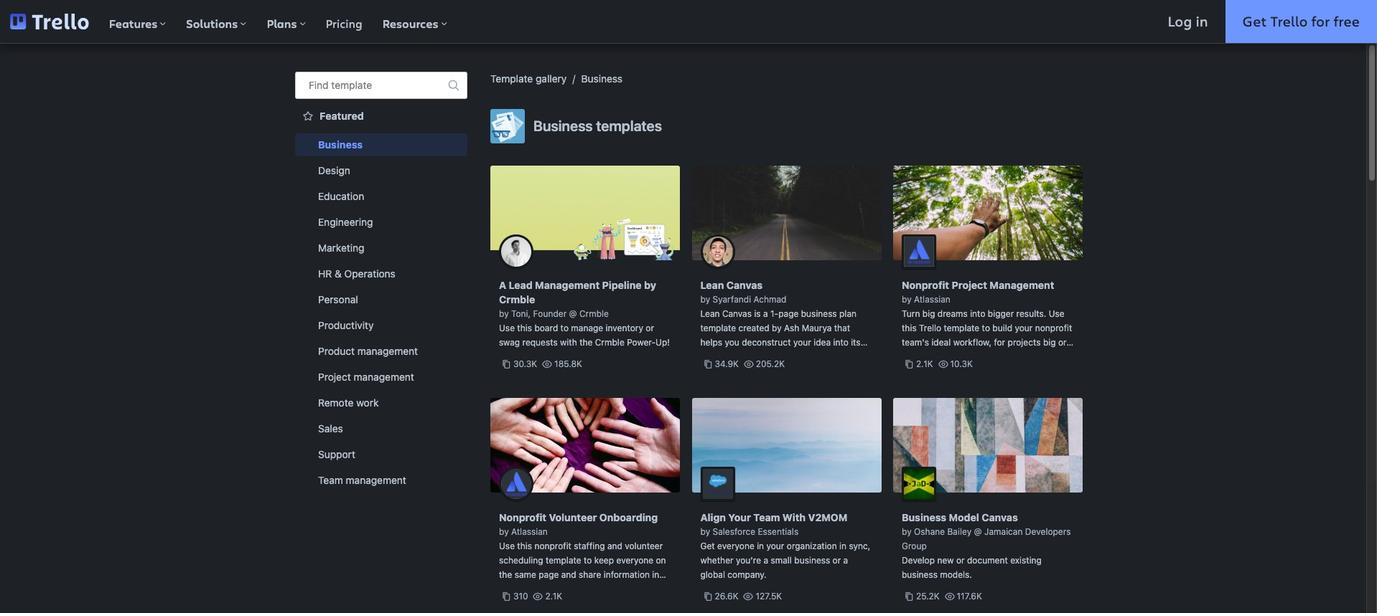 Task type: vqa. For each thing, say whether or not it's contained in the screenshot.
syarfandi achmad Image
yes



Task type: locate. For each thing, give the bounding box(es) containing it.
0 horizontal spatial big
[[922, 309, 935, 320]]

into down that
[[833, 337, 849, 348]]

business for the right business link
[[581, 73, 623, 85]]

a inside lean canvas by syarfandi achmad lean canvas is a 1-page business plan template created by ash maurya that helps you deconstruct your idea into its key assumptions.
[[763, 309, 768, 320]]

2.1k
[[916, 359, 933, 370], [545, 592, 562, 602]]

atlassian inside nonprofit volunteer onboarding by atlassian use this nonprofit staffing and volunteer scheduling template to keep everyone on the same page and share information in real-time.
[[511, 527, 548, 538]]

keep
[[594, 556, 614, 566]]

team management link
[[295, 470, 467, 493]]

bailey
[[947, 527, 972, 538]]

0 horizontal spatial page
[[539, 570, 559, 581]]

trello left free
[[1270, 11, 1308, 31]]

created
[[738, 323, 769, 334]]

get
[[1243, 11, 1267, 31], [700, 541, 715, 552]]

toni,
[[511, 309, 531, 320]]

0 vertical spatial lean
[[700, 279, 724, 292]]

use up swag
[[499, 323, 515, 334]]

results.
[[1016, 309, 1046, 320]]

management down the productivity link
[[357, 345, 418, 358]]

atlassian image for nonprofit volunteer onboarding
[[499, 467, 533, 502]]

nonprofit inside nonprofit project management by atlassian turn big dreams into bigger results. use this trello template to build your nonprofit team's ideal workflow, for projects big or small.
[[1035, 323, 1072, 334]]

the down manage
[[580, 337, 593, 348]]

0 horizontal spatial for
[[994, 337, 1005, 348]]

atlassian for project
[[914, 294, 950, 305]]

1 lean from the top
[[700, 279, 724, 292]]

lean canvas by syarfandi achmad lean canvas is a 1-page business plan template created by ash maurya that helps you deconstruct your idea into its key assumptions.
[[700, 279, 861, 363]]

personal
[[318, 294, 358, 306]]

management for project management
[[354, 371, 414, 383]]

into inside lean canvas by syarfandi achmad lean canvas is a 1-page business plan template created by ash maurya that helps you deconstruct your idea into its key assumptions.
[[833, 337, 849, 348]]

0 vertical spatial business
[[801, 309, 837, 320]]

1 horizontal spatial nonprofit
[[902, 279, 949, 292]]

project inside nonprofit project management by atlassian turn big dreams into bigger results. use this trello template to build your nonprofit team's ideal workflow, for projects big or small.
[[952, 279, 987, 292]]

canvas up the jamaican
[[982, 512, 1018, 524]]

0 horizontal spatial trello
[[919, 323, 941, 334]]

marketing
[[318, 242, 364, 254]]

this for crmble
[[517, 323, 532, 334]]

nonprofit inside nonprofit volunteer onboarding by atlassian use this nonprofit staffing and volunteer scheduling template to keep everyone on the same page and share information in real-time.
[[499, 512, 546, 524]]

2 lean from the top
[[700, 309, 720, 320]]

0 vertical spatial nonprofit
[[902, 279, 949, 292]]

0 vertical spatial use
[[1049, 309, 1065, 320]]

nonprofit down results. on the right bottom of the page
[[1035, 323, 1072, 334]]

in right log
[[1196, 11, 1208, 31]]

jamaican
[[984, 527, 1023, 538]]

a left the small at the right bottom
[[764, 556, 768, 566]]

1 vertical spatial atlassian image
[[499, 467, 533, 502]]

0 vertical spatial nonprofit
[[1035, 323, 1072, 334]]

or down organization
[[833, 556, 841, 566]]

0 vertical spatial trello
[[1270, 11, 1308, 31]]

2.1k down team's
[[916, 359, 933, 370]]

into left bigger
[[970, 309, 985, 320]]

0 vertical spatial business link
[[581, 73, 623, 85]]

1 horizontal spatial into
[[970, 309, 985, 320]]

30.3k
[[513, 359, 537, 370]]

1 horizontal spatial project
[[952, 279, 987, 292]]

1 horizontal spatial the
[[580, 337, 593, 348]]

page
[[778, 309, 799, 320], [539, 570, 559, 581]]

to inside nonprofit volunteer onboarding by atlassian use this nonprofit staffing and volunteer scheduling template to keep everyone on the same page and share information in real-time.
[[584, 556, 592, 566]]

pricing link
[[316, 0, 372, 43]]

0 horizontal spatial atlassian image
[[499, 467, 533, 502]]

template inside nonprofit volunteer onboarding by atlassian use this nonprofit staffing and volunteer scheduling template to keep everyone on the same page and share information in real-time.
[[546, 556, 581, 566]]

everyone inside nonprofit volunteer onboarding by atlassian use this nonprofit staffing and volunteer scheduling template to keep everyone on the same page and share information in real-time.
[[616, 556, 653, 566]]

your inside lean canvas by syarfandi achmad lean canvas is a 1-page business plan template created by ash maurya that helps you deconstruct your idea into its key assumptions.
[[793, 337, 811, 348]]

1 vertical spatial page
[[539, 570, 559, 581]]

sales
[[318, 423, 343, 435]]

product management
[[318, 345, 418, 358]]

management inside a lead management pipeline by crmble by toni, founder @ crmble use this board to manage inventory or swag requests with the crmble power-up!
[[535, 279, 600, 292]]

crmble up manage
[[579, 309, 609, 320]]

for left free
[[1311, 11, 1330, 31]]

1 horizontal spatial and
[[607, 541, 622, 552]]

use right results. on the right bottom of the page
[[1049, 309, 1065, 320]]

nonprofit up scheduling
[[499, 512, 546, 524]]

0 horizontal spatial get
[[700, 541, 715, 552]]

template up featured
[[331, 79, 372, 91]]

0 horizontal spatial project
[[318, 371, 351, 383]]

management for project
[[990, 279, 1054, 292]]

0 horizontal spatial everyone
[[616, 556, 653, 566]]

1 vertical spatial use
[[499, 323, 515, 334]]

1 vertical spatial get
[[700, 541, 715, 552]]

management down "product management" link
[[354, 371, 414, 383]]

1 horizontal spatial @
[[974, 527, 982, 538]]

1 horizontal spatial get
[[1243, 11, 1267, 31]]

big
[[922, 309, 935, 320], [1043, 337, 1056, 348]]

its
[[851, 337, 861, 348]]

business for business templates
[[533, 118, 593, 134]]

1 vertical spatial 2.1k
[[545, 592, 562, 602]]

business up "oshane"
[[902, 512, 946, 524]]

0 vertical spatial big
[[922, 309, 935, 320]]

atlassian
[[914, 294, 950, 305], [511, 527, 548, 538]]

to up with
[[560, 323, 569, 334]]

sales link
[[295, 418, 467, 441]]

canvas
[[726, 279, 763, 292], [722, 309, 752, 320], [982, 512, 1018, 524]]

1 horizontal spatial your
[[793, 337, 811, 348]]

business down gallery
[[533, 118, 593, 134]]

a down v2mom
[[843, 556, 848, 566]]

business up business templates
[[581, 73, 623, 85]]

volunteer
[[625, 541, 663, 552]]

the up real-
[[499, 570, 512, 581]]

this inside nonprofit project management by atlassian turn big dreams into bigger results. use this trello template to build your nonprofit team's ideal workflow, for projects big or small.
[[902, 323, 917, 334]]

@
[[569, 309, 577, 320], [974, 527, 982, 538]]

management for team management
[[346, 475, 406, 487]]

management inside project management link
[[354, 371, 414, 383]]

page up ash
[[778, 309, 799, 320]]

2.1k right time.
[[545, 592, 562, 602]]

1 horizontal spatial team
[[753, 512, 780, 524]]

atlassian up "dreams"
[[914, 294, 950, 305]]

use inside a lead management pipeline by crmble by toni, founder @ crmble use this board to manage inventory or swag requests with the crmble power-up!
[[499, 323, 515, 334]]

this up scheduling
[[517, 541, 532, 552]]

1 vertical spatial everyone
[[616, 556, 653, 566]]

management down support link
[[346, 475, 406, 487]]

1 vertical spatial nonprofit
[[534, 541, 572, 552]]

0 vertical spatial crmble
[[499, 294, 535, 306]]

or
[[646, 323, 654, 334], [1058, 337, 1067, 348], [833, 556, 841, 566], [956, 556, 965, 566]]

0 horizontal spatial the
[[499, 570, 512, 581]]

log in link
[[1151, 0, 1225, 43]]

power-
[[627, 337, 656, 348]]

or right projects
[[1058, 337, 1067, 348]]

canvas down syarfandi
[[722, 309, 752, 320]]

1 vertical spatial trello
[[919, 323, 941, 334]]

1 management from the left
[[535, 279, 600, 292]]

team down the support
[[318, 475, 343, 487]]

team
[[318, 475, 343, 487], [753, 512, 780, 524]]

small.
[[902, 352, 925, 363]]

0 horizontal spatial business link
[[295, 134, 467, 157]]

or right new
[[956, 556, 965, 566]]

founder
[[533, 309, 567, 320]]

business icon image
[[490, 109, 525, 144]]

use up scheduling
[[499, 541, 515, 552]]

0 vertical spatial your
[[1015, 323, 1033, 334]]

0 vertical spatial management
[[357, 345, 418, 358]]

1 vertical spatial team
[[753, 512, 780, 524]]

personal link
[[295, 289, 467, 312]]

crmble down the inventory
[[595, 337, 624, 348]]

1 vertical spatial nonprofit
[[499, 512, 546, 524]]

nonprofit up scheduling
[[534, 541, 572, 552]]

2 vertical spatial canvas
[[982, 512, 1018, 524]]

1 vertical spatial management
[[354, 371, 414, 383]]

in left "sync,"
[[839, 541, 847, 552]]

dreams
[[938, 309, 968, 320]]

trello image
[[10, 13, 89, 30], [10, 13, 89, 29]]

everyone up information
[[616, 556, 653, 566]]

0 vertical spatial project
[[952, 279, 987, 292]]

templates
[[596, 118, 662, 134]]

0 vertical spatial into
[[970, 309, 985, 320]]

1 horizontal spatial page
[[778, 309, 799, 320]]

featured
[[320, 110, 364, 122]]

team's
[[902, 337, 929, 348]]

0 vertical spatial team
[[318, 475, 343, 487]]

team inside "link"
[[318, 475, 343, 487]]

template inside lean canvas by syarfandi achmad lean canvas is a 1-page business plan template created by ash maurya that helps you deconstruct your idea into its key assumptions.
[[700, 323, 736, 334]]

project up remote
[[318, 371, 351, 383]]

0 horizontal spatial nonprofit
[[499, 512, 546, 524]]

1 horizontal spatial nonprofit
[[1035, 323, 1072, 334]]

atlassian up scheduling
[[511, 527, 548, 538]]

2 vertical spatial crmble
[[595, 337, 624, 348]]

atlassian for volunteer
[[511, 527, 548, 538]]

remote work
[[318, 397, 379, 409]]

management up results. on the right bottom of the page
[[990, 279, 1054, 292]]

1 horizontal spatial 2.1k
[[916, 359, 933, 370]]

for down build
[[994, 337, 1005, 348]]

nonprofit inside nonprofit project management by atlassian turn big dreams into bigger results. use this trello template to build your nonprofit team's ideal workflow, for projects big or small.
[[902, 279, 949, 292]]

1 vertical spatial business
[[794, 556, 830, 566]]

1 horizontal spatial atlassian
[[914, 294, 950, 305]]

your down ash
[[793, 337, 811, 348]]

management inside "product management" link
[[357, 345, 418, 358]]

use
[[1049, 309, 1065, 320], [499, 323, 515, 334], [499, 541, 515, 552]]

1 vertical spatial the
[[499, 570, 512, 581]]

1 horizontal spatial atlassian image
[[902, 235, 936, 269]]

template
[[490, 73, 533, 85]]

lean up syarfandi
[[700, 279, 724, 292]]

on
[[656, 556, 666, 566]]

1 horizontal spatial big
[[1043, 337, 1056, 348]]

business up design
[[318, 139, 363, 151]]

and up the 'keep'
[[607, 541, 622, 552]]

0 vertical spatial 2.1k
[[916, 359, 933, 370]]

template gallery
[[490, 73, 567, 85]]

this down toni,
[[517, 323, 532, 334]]

this
[[517, 323, 532, 334], [902, 323, 917, 334], [517, 541, 532, 552]]

1 horizontal spatial trello
[[1270, 11, 1308, 31]]

1 vertical spatial crmble
[[579, 309, 609, 320]]

this inside a lead management pipeline by crmble by toni, founder @ crmble use this board to manage inventory or swag requests with the crmble power-up!
[[517, 323, 532, 334]]

1 horizontal spatial to
[[584, 556, 592, 566]]

business up maurya
[[801, 309, 837, 320]]

crmble
[[499, 294, 535, 306], [579, 309, 609, 320], [595, 337, 624, 348]]

2 vertical spatial your
[[766, 541, 784, 552]]

business inside lean canvas by syarfandi achmad lean canvas is a 1-page business plan template created by ash maurya that helps you deconstruct your idea into its key assumptions.
[[801, 309, 837, 320]]

0 horizontal spatial 2.1k
[[545, 592, 562, 602]]

atlassian image for nonprofit project management
[[902, 235, 936, 269]]

template up helps
[[700, 323, 736, 334]]

0 horizontal spatial nonprofit
[[534, 541, 572, 552]]

1 vertical spatial canvas
[[722, 309, 752, 320]]

2 horizontal spatial to
[[982, 323, 990, 334]]

your
[[1015, 323, 1033, 334], [793, 337, 811, 348], [766, 541, 784, 552]]

1 vertical spatial business link
[[295, 134, 467, 157]]

1 vertical spatial lean
[[700, 309, 720, 320]]

everyone down salesforce
[[717, 541, 754, 552]]

essentials
[[758, 527, 799, 538]]

@ up manage
[[569, 309, 577, 320]]

big right turn
[[922, 309, 935, 320]]

1 horizontal spatial management
[[990, 279, 1054, 292]]

atlassian image
[[902, 235, 936, 269], [499, 467, 533, 502]]

canvas up syarfandi
[[726, 279, 763, 292]]

key
[[700, 352, 714, 363]]

your inside nonprofit project management by atlassian turn big dreams into bigger results. use this trello template to build your nonprofit team's ideal workflow, for projects big or small.
[[1015, 323, 1033, 334]]

by up group at right
[[902, 527, 912, 538]]

design
[[318, 164, 350, 177]]

scheduling
[[499, 556, 543, 566]]

project up "dreams"
[[952, 279, 987, 292]]

your down essentials at the bottom of the page
[[766, 541, 784, 552]]

1 horizontal spatial everyone
[[717, 541, 754, 552]]

to left build
[[982, 323, 990, 334]]

management up founder
[[535, 279, 600, 292]]

1 vertical spatial your
[[793, 337, 811, 348]]

in
[[1196, 11, 1208, 31], [757, 541, 764, 552], [839, 541, 847, 552], [652, 570, 659, 581]]

gallery
[[536, 73, 567, 85]]

10.3k
[[950, 359, 973, 370]]

your up projects
[[1015, 323, 1033, 334]]

this down turn
[[902, 323, 917, 334]]

to down staffing
[[584, 556, 592, 566]]

business down develop at the bottom of page
[[902, 570, 938, 581]]

management inside the team management "link"
[[346, 475, 406, 487]]

features
[[109, 16, 157, 32]]

build
[[993, 323, 1012, 334]]

align your team with v2mom by salesforce essentials get everyone in your organization in sync, whether you're a small business or a global company.
[[700, 512, 870, 581]]

new
[[937, 556, 954, 566]]

template down "dreams"
[[944, 323, 980, 334]]

1 vertical spatial atlassian
[[511, 527, 548, 538]]

template
[[331, 79, 372, 91], [700, 323, 736, 334], [944, 323, 980, 334], [546, 556, 581, 566]]

helps
[[700, 337, 722, 348]]

marketing link
[[295, 237, 467, 260]]

business down organization
[[794, 556, 830, 566]]

your inside align your team with v2mom by salesforce essentials get everyone in your organization in sync, whether you're a small business or a global company.
[[766, 541, 784, 552]]

hr & operations
[[318, 268, 396, 280]]

by up scheduling
[[499, 527, 509, 538]]

0 vertical spatial everyone
[[717, 541, 754, 552]]

0 vertical spatial atlassian
[[914, 294, 950, 305]]

in up you're
[[757, 541, 764, 552]]

310
[[513, 592, 528, 602]]

big right projects
[[1043, 337, 1056, 348]]

0 horizontal spatial to
[[560, 323, 569, 334]]

model
[[949, 512, 979, 524]]

0 vertical spatial atlassian image
[[902, 235, 936, 269]]

align
[[700, 512, 726, 524]]

2 management from the left
[[990, 279, 1054, 292]]

0 horizontal spatial atlassian
[[511, 527, 548, 538]]

template down staffing
[[546, 556, 581, 566]]

a
[[763, 309, 768, 320], [764, 556, 768, 566], [843, 556, 848, 566]]

0 horizontal spatial into
[[833, 337, 849, 348]]

support
[[318, 449, 355, 461]]

management inside nonprofit project management by atlassian turn big dreams into bigger results. use this trello template to build your nonprofit team's ideal workflow, for projects big or small.
[[990, 279, 1054, 292]]

resources
[[382, 16, 438, 32]]

1 vertical spatial and
[[561, 570, 576, 581]]

by right pipeline on the top
[[644, 279, 656, 292]]

atlassian inside nonprofit project management by atlassian turn big dreams into bigger results. use this trello template to build your nonprofit team's ideal workflow, for projects big or small.
[[914, 294, 950, 305]]

0 horizontal spatial your
[[766, 541, 784, 552]]

0 vertical spatial the
[[580, 337, 593, 348]]

a right is
[[763, 309, 768, 320]]

business link up design link
[[295, 134, 467, 157]]

you
[[725, 337, 739, 348]]

@ right bailey
[[974, 527, 982, 538]]

2 vertical spatial management
[[346, 475, 406, 487]]

to inside nonprofit project management by atlassian turn big dreams into bigger results. use this trello template to build your nonprofit team's ideal workflow, for projects big or small.
[[982, 323, 990, 334]]

crmble down lead
[[499, 294, 535, 306]]

time.
[[518, 584, 538, 595]]

get right log in
[[1243, 11, 1267, 31]]

free
[[1334, 11, 1360, 31]]

1 vertical spatial for
[[994, 337, 1005, 348]]

1 vertical spatial into
[[833, 337, 849, 348]]

0 horizontal spatial team
[[318, 475, 343, 487]]

in down on
[[652, 570, 659, 581]]

global
[[700, 570, 725, 581]]

by up turn
[[902, 294, 912, 305]]

management for lead
[[535, 279, 600, 292]]

small
[[771, 556, 792, 566]]

by down align
[[700, 527, 710, 538]]

this for turn
[[902, 323, 917, 334]]

toni, founder @ crmble image
[[499, 235, 533, 269]]

into inside nonprofit project management by atlassian turn big dreams into bigger results. use this trello template to build your nonprofit team's ideal workflow, for projects big or small.
[[970, 309, 985, 320]]

0 vertical spatial @
[[569, 309, 577, 320]]

nonprofit up turn
[[902, 279, 949, 292]]

achmad
[[754, 294, 787, 305]]

and left share
[[561, 570, 576, 581]]

0 vertical spatial for
[[1311, 11, 1330, 31]]

2 vertical spatial use
[[499, 541, 515, 552]]

page right same
[[539, 570, 559, 581]]

or up power- on the bottom left
[[646, 323, 654, 334]]

0 horizontal spatial management
[[535, 279, 600, 292]]

get up whether
[[700, 541, 715, 552]]

0 vertical spatial page
[[778, 309, 799, 320]]

use inside nonprofit project management by atlassian turn big dreams into bigger results. use this trello template to build your nonprofit team's ideal workflow, for projects big or small.
[[1049, 309, 1065, 320]]

1 horizontal spatial for
[[1311, 11, 1330, 31]]

lean
[[700, 279, 724, 292], [700, 309, 720, 320]]

0 horizontal spatial @
[[569, 309, 577, 320]]

team up essentials at the bottom of the page
[[753, 512, 780, 524]]

1 vertical spatial @
[[974, 527, 982, 538]]

trello up ideal on the bottom right of page
[[919, 323, 941, 334]]

lean down syarfandi
[[700, 309, 720, 320]]

2 horizontal spatial your
[[1015, 323, 1033, 334]]

engineering link
[[295, 211, 467, 234]]

business link up business templates
[[581, 73, 623, 85]]

2 vertical spatial business
[[902, 570, 938, 581]]



Task type: describe. For each thing, give the bounding box(es) containing it.
template inside field
[[331, 79, 372, 91]]

by inside nonprofit volunteer onboarding by atlassian use this nonprofit staffing and volunteer scheduling template to keep everyone on the same page and share information in real-time.
[[499, 527, 509, 538]]

use for nonprofit project management
[[1049, 309, 1065, 320]]

share
[[579, 570, 601, 581]]

34.9k
[[715, 359, 739, 370]]

in inside nonprofit volunteer onboarding by atlassian use this nonprofit staffing and volunteer scheduling template to keep everyone on the same page and share information in real-time.
[[652, 570, 659, 581]]

1 horizontal spatial business link
[[581, 73, 623, 85]]

@ inside business model canvas by oshane bailey @ jamaican developers group develop new or document existing business models.
[[974, 527, 982, 538]]

by left toni,
[[499, 309, 509, 320]]

assumptions.
[[717, 352, 771, 363]]

deconstruct
[[742, 337, 791, 348]]

trello inside nonprofit project management by atlassian turn big dreams into bigger results. use this trello template to build your nonprofit team's ideal workflow, for projects big or small.
[[919, 323, 941, 334]]

page inside lean canvas by syarfandi achmad lean canvas is a 1-page business plan template created by ash maurya that helps you deconstruct your idea into its key assumptions.
[[778, 309, 799, 320]]

business for the bottommost business link
[[318, 139, 363, 151]]

0 vertical spatial get
[[1243, 11, 1267, 31]]

canvas inside business model canvas by oshane bailey @ jamaican developers group develop new or document existing business models.
[[982, 512, 1018, 524]]

find template
[[309, 79, 372, 91]]

board
[[534, 323, 558, 334]]

developers
[[1025, 527, 1071, 538]]

by left syarfandi
[[700, 294, 710, 305]]

syarfandi achmad image
[[700, 235, 735, 269]]

1 vertical spatial project
[[318, 371, 351, 383]]

engineering
[[318, 216, 373, 228]]

oshane bailey @ jamaican developers group image
[[902, 467, 936, 502]]

idea
[[814, 337, 831, 348]]

develop
[[902, 556, 935, 566]]

with
[[560, 337, 577, 348]]

everyone inside align your team with v2mom by salesforce essentials get everyone in your organization in sync, whether you're a small business or a global company.
[[717, 541, 754, 552]]

template inside nonprofit project management by atlassian turn big dreams into bigger results. use this trello template to build your nonprofit team's ideal workflow, for projects big or small.
[[944, 323, 980, 334]]

page inside nonprofit volunteer onboarding by atlassian use this nonprofit staffing and volunteer scheduling template to keep everyone on the same page and share information in real-time.
[[539, 570, 559, 581]]

in inside log in link
[[1196, 11, 1208, 31]]

manage
[[571, 323, 603, 334]]

remote
[[318, 397, 354, 409]]

management for product management
[[357, 345, 418, 358]]

project management
[[318, 371, 414, 383]]

this inside nonprofit volunteer onboarding by atlassian use this nonprofit staffing and volunteer scheduling template to keep everyone on the same page and share information in real-time.
[[517, 541, 532, 552]]

team management
[[318, 475, 406, 487]]

oshane
[[914, 527, 945, 538]]

hr
[[318, 268, 332, 280]]

ideal
[[932, 337, 951, 348]]

nonprofit project management by atlassian turn big dreams into bigger results. use this trello template to build your nonprofit team's ideal workflow, for projects big or small.
[[902, 279, 1072, 363]]

a lead management pipeline by crmble by toni, founder @ crmble use this board to manage inventory or swag requests with the crmble power-up!
[[499, 279, 670, 348]]

business inside business model canvas by oshane bailey @ jamaican developers group develop new or document existing business models.
[[902, 512, 946, 524]]

product management link
[[295, 340, 467, 363]]

by inside nonprofit project management by atlassian turn big dreams into bigger results. use this trello template to build your nonprofit team's ideal workflow, for projects big or small.
[[902, 294, 912, 305]]

or inside business model canvas by oshane bailey @ jamaican developers group develop new or document existing business models.
[[956, 556, 965, 566]]

or inside align your team with v2mom by salesforce essentials get everyone in your organization in sync, whether you're a small business or a global company.
[[833, 556, 841, 566]]

product
[[318, 345, 355, 358]]

@ inside a lead management pipeline by crmble by toni, founder @ crmble use this board to manage inventory or swag requests with the crmble power-up!
[[569, 309, 577, 320]]

use inside nonprofit volunteer onboarding by atlassian use this nonprofit staffing and volunteer scheduling template to keep everyone on the same page and share information in real-time.
[[499, 541, 515, 552]]

get trello for free link
[[1225, 0, 1377, 43]]

Find template field
[[295, 72, 467, 99]]

work
[[356, 397, 379, 409]]

or inside a lead management pipeline by crmble by toni, founder @ crmble use this board to manage inventory or swag requests with the crmble power-up!
[[646, 323, 654, 334]]

the inside a lead management pipeline by crmble by toni, founder @ crmble use this board to manage inventory or swag requests with the crmble power-up!
[[580, 337, 593, 348]]

get inside align your team with v2mom by salesforce essentials get everyone in your organization in sync, whether you're a small business or a global company.
[[700, 541, 715, 552]]

0 vertical spatial canvas
[[726, 279, 763, 292]]

business inside align your team with v2mom by salesforce essentials get everyone in your organization in sync, whether you're a small business or a global company.
[[794, 556, 830, 566]]

resources button
[[372, 0, 457, 43]]

get trello for free
[[1243, 11, 1360, 31]]

your
[[728, 512, 751, 524]]

bigger
[[988, 309, 1014, 320]]

&
[[335, 268, 342, 280]]

or inside nonprofit project management by atlassian turn big dreams into bigger results. use this trello template to build your nonprofit team's ideal workflow, for projects big or small.
[[1058, 337, 1067, 348]]

plan
[[839, 309, 857, 320]]

185.8k
[[554, 359, 582, 370]]

salesforce essentials image
[[700, 467, 735, 502]]

organization
[[787, 541, 837, 552]]

template gallery link
[[490, 73, 567, 85]]

0 vertical spatial and
[[607, 541, 622, 552]]

solutions
[[186, 16, 238, 32]]

that
[[834, 323, 850, 334]]

real-
[[499, 584, 518, 595]]

volunteer
[[549, 512, 597, 524]]

existing
[[1010, 556, 1042, 566]]

find
[[309, 79, 329, 91]]

1 vertical spatial big
[[1043, 337, 1056, 348]]

education link
[[295, 185, 467, 208]]

design link
[[295, 159, 467, 182]]

same
[[515, 570, 536, 581]]

salesforce
[[713, 527, 755, 538]]

log
[[1168, 11, 1192, 31]]

remote work link
[[295, 392, 467, 415]]

models.
[[940, 570, 972, 581]]

productivity
[[318, 320, 374, 332]]

the inside nonprofit volunteer onboarding by atlassian use this nonprofit staffing and volunteer scheduling template to keep everyone on the same page and share information in real-time.
[[499, 570, 512, 581]]

117.6k
[[957, 592, 982, 602]]

pricing
[[326, 16, 362, 31]]

featured link
[[295, 105, 467, 128]]

by inside align your team with v2mom by salesforce essentials get everyone in your organization in sync, whether you're a small business or a global company.
[[700, 527, 710, 538]]

lead
[[509, 279, 533, 292]]

staffing
[[574, 541, 605, 552]]

1-
[[770, 309, 778, 320]]

nonprofit for nonprofit volunteer onboarding
[[499, 512, 546, 524]]

nonprofit for nonprofit project management
[[902, 279, 949, 292]]

0 horizontal spatial and
[[561, 570, 576, 581]]

hr & operations link
[[295, 263, 467, 286]]

for inside nonprofit project management by atlassian turn big dreams into bigger results. use this trello template to build your nonprofit team's ideal workflow, for projects big or small.
[[994, 337, 1005, 348]]

25.2k
[[916, 592, 940, 602]]

nonprofit volunteer onboarding by atlassian use this nonprofit staffing and volunteer scheduling template to keep everyone on the same page and share information in real-time.
[[499, 512, 666, 595]]

with
[[783, 512, 806, 524]]

projects
[[1008, 337, 1041, 348]]

inventory
[[606, 323, 643, 334]]

document
[[967, 556, 1008, 566]]

by down '1-'
[[772, 323, 782, 334]]

group
[[902, 541, 927, 552]]

workflow,
[[953, 337, 992, 348]]

use for a lead management pipeline by crmble
[[499, 323, 515, 334]]

a
[[499, 279, 506, 292]]

team inside align your team with v2mom by salesforce essentials get everyone in your organization in sync, whether you're a small business or a global company.
[[753, 512, 780, 524]]

business inside business model canvas by oshane bailey @ jamaican developers group develop new or document existing business models.
[[902, 570, 938, 581]]

127.5k
[[756, 592, 782, 602]]

you're
[[736, 556, 761, 566]]

nonprofit inside nonprofit volunteer onboarding by atlassian use this nonprofit staffing and volunteer scheduling template to keep everyone on the same page and share information in real-time.
[[534, 541, 572, 552]]

plans button
[[257, 0, 316, 43]]

log in
[[1168, 11, 1208, 31]]

to inside a lead management pipeline by crmble by toni, founder @ crmble use this board to manage inventory or swag requests with the crmble power-up!
[[560, 323, 569, 334]]

by inside business model canvas by oshane bailey @ jamaican developers group develop new or document existing business models.
[[902, 527, 912, 538]]

operations
[[344, 268, 396, 280]]

v2mom
[[808, 512, 847, 524]]

sync,
[[849, 541, 870, 552]]



